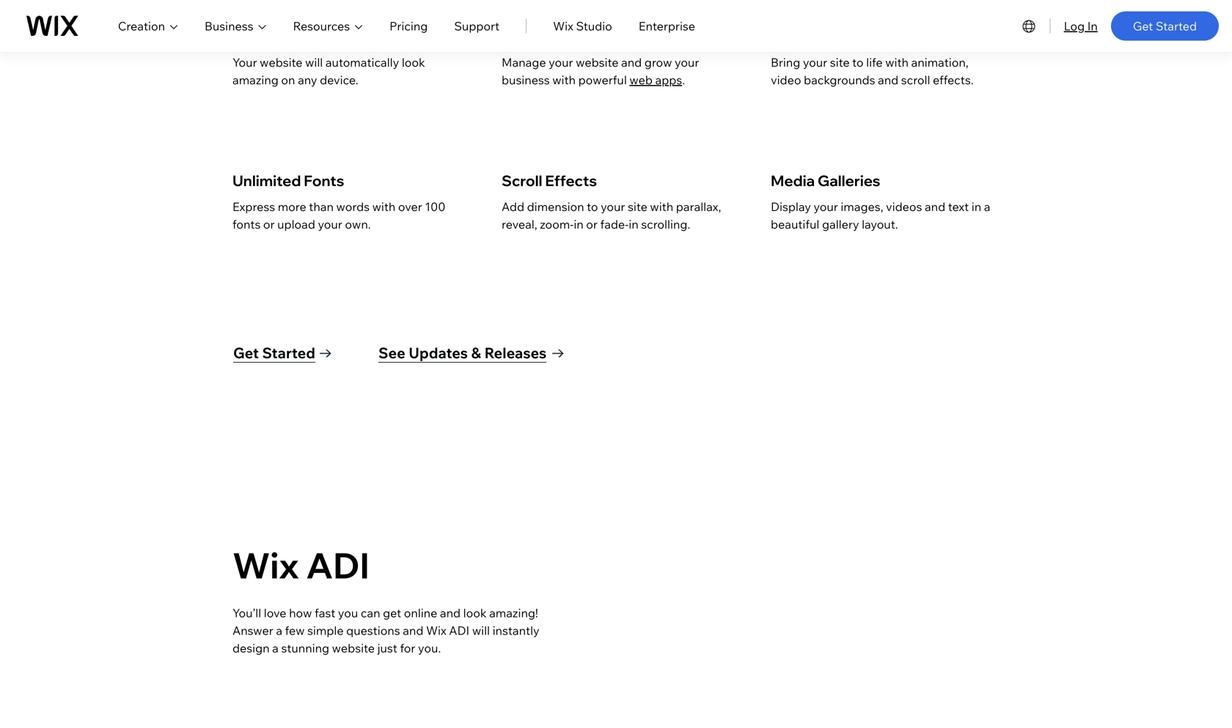 Task type: vqa. For each thing, say whether or not it's contained in the screenshot.
Start creating 'link'
no



Task type: locate. For each thing, give the bounding box(es) containing it.
in down the dimension
[[574, 217, 584, 232]]

0 horizontal spatial adi
[[306, 544, 370, 588]]

site up fade-
[[628, 200, 648, 214]]

look down pricing link
[[402, 55, 425, 70]]

log
[[1064, 19, 1085, 33]]

media
[[771, 172, 815, 190]]

look
[[402, 55, 425, 70], [463, 606, 487, 621]]

1 horizontal spatial adi
[[449, 624, 470, 639]]

site
[[830, 55, 850, 70], [628, 200, 648, 214]]

look inside your website will automatically look amazing on any device.
[[402, 55, 425, 70]]

1 horizontal spatial website
[[332, 642, 375, 656]]

in left scrolling.
[[629, 217, 639, 232]]

display
[[771, 200, 811, 214]]

1 horizontal spatial or
[[586, 217, 598, 232]]

in
[[1088, 19, 1098, 33]]

a right design
[[272, 642, 279, 656]]

answer
[[233, 624, 273, 639]]

1 or from the left
[[263, 217, 275, 232]]

or left fade-
[[586, 217, 598, 232]]

with right business
[[553, 73, 576, 87]]

will up any
[[305, 55, 323, 70]]

and up web
[[621, 55, 642, 70]]

get started
[[1133, 19, 1197, 33], [233, 344, 316, 362]]

adi
[[306, 544, 370, 588], [449, 624, 470, 639]]

with right life at the right of the page
[[886, 55, 909, 70]]

amazing
[[233, 73, 279, 87]]

1 vertical spatial get
[[233, 344, 259, 362]]

to down effects
[[587, 200, 598, 214]]

and inside manage your website and grow your business with powerful
[[621, 55, 642, 70]]

1 horizontal spatial to
[[853, 55, 864, 70]]

see updates & releases
[[379, 344, 547, 362]]

your
[[549, 55, 573, 70], [675, 55, 699, 70], [803, 55, 828, 70], [601, 200, 625, 214], [814, 200, 838, 214], [318, 217, 342, 232]]

1 vertical spatial started
[[262, 344, 316, 362]]

1 vertical spatial a
[[276, 624, 282, 639]]

express
[[233, 200, 275, 214]]

simple
[[307, 624, 344, 639]]

you'll love how fast you can get online and look amazing! answer a few simple questions and wix adi will instantly design a stunning website just for you.
[[233, 606, 540, 656]]

pricing
[[390, 19, 428, 33]]

studio
[[576, 19, 612, 33]]

0 vertical spatial a
[[984, 200, 991, 214]]

1 horizontal spatial started
[[1156, 19, 1197, 33]]

wix up you.
[[426, 624, 447, 639]]

your inside bring your site to life with animation, video backgrounds and scroll effects.
[[803, 55, 828, 70]]

your website will automatically look amazing on any device.
[[233, 55, 425, 87]]

website down questions at the bottom of page
[[332, 642, 375, 656]]

a right text on the right top of the page
[[984, 200, 991, 214]]

1 horizontal spatial get started
[[1133, 19, 1197, 33]]

website up on
[[260, 55, 303, 70]]

web apps link
[[630, 73, 682, 87]]

0 vertical spatial get started link
[[1111, 11, 1219, 41]]

site up backgrounds
[[830, 55, 850, 70]]

mobile
[[233, 27, 281, 45]]

2 horizontal spatial in
[[972, 200, 982, 214]]

powerful
[[578, 73, 627, 87]]

2 vertical spatial wix
[[426, 624, 447, 639]]

online
[[404, 606, 437, 621]]

resources button
[[293, 17, 363, 35]]

started
[[1156, 19, 1197, 33], [262, 344, 316, 362]]

in inside display your images, videos and text in a beautiful gallery layout.
[[972, 200, 982, 214]]

with up scrolling.
[[650, 200, 674, 214]]

0 vertical spatial look
[[402, 55, 425, 70]]

to left life at the right of the page
[[853, 55, 864, 70]]

1 vertical spatial look
[[463, 606, 487, 621]]

0 vertical spatial adi
[[306, 544, 370, 588]]

and left text on the right top of the page
[[925, 200, 946, 214]]

few
[[285, 624, 305, 639]]

or
[[263, 217, 275, 232], [586, 217, 598, 232]]

0 vertical spatial will
[[305, 55, 323, 70]]

a
[[984, 200, 991, 214], [276, 624, 282, 639], [272, 642, 279, 656]]

1 vertical spatial get started
[[233, 344, 316, 362]]

stunning
[[281, 642, 329, 656]]

questions
[[346, 624, 400, 639]]

look left "amazing!"
[[463, 606, 487, 621]]

with inside manage your website and grow your business with powerful
[[553, 73, 576, 87]]

fonts
[[304, 172, 344, 190]]

0 vertical spatial started
[[1156, 19, 1197, 33]]

0 horizontal spatial or
[[263, 217, 275, 232]]

with inside the add dimension to your site with parallax, reveal, zoom-in or fade-in scrolling.
[[650, 200, 674, 214]]

language selector, english selected image
[[1021, 17, 1038, 35]]

effects.
[[933, 73, 974, 87]]

1 vertical spatial site
[[628, 200, 648, 214]]

releases
[[484, 344, 547, 362]]

in
[[972, 200, 982, 214], [574, 217, 584, 232], [629, 217, 639, 232]]

reveal,
[[502, 217, 537, 232]]

0 horizontal spatial website
[[260, 55, 303, 70]]

website up powerful at top
[[576, 55, 619, 70]]

fast
[[315, 606, 335, 621]]

0 horizontal spatial site
[[628, 200, 648, 214]]

media galleries
[[771, 172, 881, 190]]

you'll
[[233, 606, 261, 621]]

0 horizontal spatial get started link
[[233, 343, 332, 364]]

will inside your website will automatically look amazing on any device.
[[305, 55, 323, 70]]

0 horizontal spatial to
[[587, 200, 598, 214]]

list
[[233, 0, 995, 279]]

with left over
[[372, 200, 396, 214]]

business button
[[205, 17, 267, 35]]

0 horizontal spatial get
[[233, 344, 259, 362]]

website inside your website will automatically look amazing on any device.
[[260, 55, 303, 70]]

get
[[1133, 19, 1153, 33], [233, 344, 259, 362]]

1 vertical spatial adi
[[449, 624, 470, 639]]

beautiful
[[771, 217, 820, 232]]

1 horizontal spatial will
[[472, 624, 490, 639]]

a left few
[[276, 624, 282, 639]]

unlimited fonts
[[233, 172, 344, 190]]

0 vertical spatial to
[[853, 55, 864, 70]]

layout.
[[862, 217, 898, 232]]

gallery
[[822, 217, 859, 232]]

0 vertical spatial site
[[830, 55, 850, 70]]

how
[[289, 606, 312, 621]]

website inside manage your website and grow your business with powerful
[[576, 55, 619, 70]]

1 vertical spatial get started link
[[233, 343, 332, 364]]

your down than
[[318, 217, 342, 232]]

0 vertical spatial wix
[[553, 19, 574, 33]]

your up fade-
[[601, 200, 625, 214]]

1 vertical spatial to
[[587, 200, 598, 214]]

2 or from the left
[[586, 217, 598, 232]]

automatically
[[326, 55, 399, 70]]

1 vertical spatial will
[[472, 624, 490, 639]]

to
[[853, 55, 864, 70], [587, 200, 598, 214]]

to inside the add dimension to your site with parallax, reveal, zoom-in or fade-in scrolling.
[[587, 200, 598, 214]]

and down life at the right of the page
[[878, 73, 899, 87]]

will left instantly
[[472, 624, 490, 639]]

0 horizontal spatial look
[[402, 55, 425, 70]]

site inside bring your site to life with animation, video backgrounds and scroll effects.
[[830, 55, 850, 70]]

website
[[260, 55, 303, 70], [576, 55, 619, 70], [332, 642, 375, 656]]

log in link
[[1064, 17, 1098, 35]]

1 horizontal spatial wix
[[426, 624, 447, 639]]

2 horizontal spatial wix
[[553, 19, 574, 33]]

pricing link
[[390, 17, 428, 35]]

your right bring
[[803, 55, 828, 70]]

2 horizontal spatial website
[[576, 55, 619, 70]]

on
[[281, 73, 295, 87]]

in right text on the right top of the page
[[972, 200, 982, 214]]

you
[[338, 606, 358, 621]]

and
[[621, 55, 642, 70], [878, 73, 899, 87], [925, 200, 946, 214], [440, 606, 461, 621], [403, 624, 424, 639]]

with
[[886, 55, 909, 70], [553, 73, 576, 87], [372, 200, 396, 214], [650, 200, 674, 214]]

adi left instantly
[[449, 624, 470, 639]]

1 horizontal spatial look
[[463, 606, 487, 621]]

1 horizontal spatial site
[[830, 55, 850, 70]]

0 vertical spatial get
[[1133, 19, 1153, 33]]

and inside display your images, videos and text in a beautiful gallery layout.
[[925, 200, 946, 214]]

1 vertical spatial wix
[[233, 544, 299, 588]]

adi up you
[[306, 544, 370, 588]]

add
[[502, 200, 525, 214]]

wix up love
[[233, 544, 299, 588]]

0 horizontal spatial wix
[[233, 544, 299, 588]]

your inside display your images, videos and text in a beautiful gallery layout.
[[814, 200, 838, 214]]

1 horizontal spatial get started link
[[1111, 11, 1219, 41]]

wix left studio
[[553, 19, 574, 33]]

or right fonts
[[263, 217, 275, 232]]

scroll
[[502, 172, 543, 190]]

your up gallery
[[814, 200, 838, 214]]

0 horizontal spatial will
[[305, 55, 323, 70]]

get started link
[[1111, 11, 1219, 41], [233, 343, 332, 364]]

with inside bring your site to life with animation, video backgrounds and scroll effects.
[[886, 55, 909, 70]]

business
[[205, 19, 253, 33]]

enterprise link
[[639, 17, 695, 35]]



Task type: describe. For each thing, give the bounding box(es) containing it.
instantly
[[493, 624, 540, 639]]

bring
[[771, 55, 801, 70]]

support link
[[454, 17, 500, 35]]

creation
[[118, 19, 165, 33]]

updates
[[409, 344, 468, 362]]

design
[[233, 642, 270, 656]]

see
[[379, 344, 405, 362]]

love
[[264, 606, 286, 621]]

unlimited
[[233, 172, 301, 190]]

resources
[[293, 19, 350, 33]]

a inside display your images, videos and text in a beautiful gallery layout.
[[984, 200, 991, 214]]

your
[[233, 55, 257, 70]]

site inside the add dimension to your site with parallax, reveal, zoom-in or fade-in scrolling.
[[628, 200, 648, 214]]

log in
[[1064, 19, 1098, 33]]

scroll
[[901, 73, 931, 87]]

0 horizontal spatial in
[[574, 217, 584, 232]]

app
[[502, 27, 532, 45]]

0 horizontal spatial started
[[262, 344, 316, 362]]

&
[[471, 344, 481, 362]]

parallax,
[[676, 200, 721, 214]]

text
[[948, 200, 969, 214]]

support
[[454, 19, 500, 33]]

you.
[[418, 642, 441, 656]]

wix for wix studio
[[553, 19, 574, 33]]

optimized
[[284, 27, 359, 45]]

web
[[630, 73, 653, 87]]

effects
[[545, 172, 597, 190]]

apps
[[655, 73, 682, 87]]

and right online on the bottom of page
[[440, 606, 461, 621]]

market
[[535, 27, 586, 45]]

grow
[[645, 55, 672, 70]]

words
[[336, 200, 370, 214]]

your inside the add dimension to your site with parallax, reveal, zoom-in or fade-in scrolling.
[[601, 200, 625, 214]]

2 vertical spatial a
[[272, 642, 279, 656]]

enterprise
[[639, 19, 695, 33]]

and up the for on the left bottom of the page
[[403, 624, 424, 639]]

scroll effects
[[502, 172, 597, 190]]

to inside bring your site to life with animation, video backgrounds and scroll effects.
[[853, 55, 864, 70]]

animation,
[[912, 55, 969, 70]]

images,
[[841, 200, 884, 214]]

any
[[298, 73, 317, 87]]

website inside 'you'll love how fast you can get online and look amazing! answer a few simple questions and wix adi will instantly design a stunning website just for you.'
[[332, 642, 375, 656]]

bring your site to life with animation, video backgrounds and scroll effects.
[[771, 55, 974, 87]]

own.
[[345, 217, 371, 232]]

mobile optimized
[[233, 27, 359, 45]]

web apps .
[[630, 73, 688, 87]]

1 horizontal spatial in
[[629, 217, 639, 232]]

list containing mobile optimized
[[233, 0, 995, 279]]

your inside express more than words with over 100 fonts or upload your own.
[[318, 217, 342, 232]]

fonts
[[233, 217, 261, 232]]

express more than words with over 100 fonts or upload your own.
[[233, 200, 446, 232]]

upload
[[277, 217, 315, 232]]

0 vertical spatial get started
[[1133, 19, 1197, 33]]

add dimension to your site with parallax, reveal, zoom-in or fade-in scrolling.
[[502, 200, 721, 232]]

will inside 'you'll love how fast you can get online and look amazing! answer a few simple questions and wix adi will instantly design a stunning website just for you.'
[[472, 624, 490, 639]]

for
[[400, 642, 416, 656]]

get
[[383, 606, 401, 621]]

wix inside 'you'll love how fast you can get online and look amazing! answer a few simple questions and wix adi will instantly design a stunning website just for you.'
[[426, 624, 447, 639]]

fade-
[[600, 217, 629, 232]]

backgrounds
[[804, 73, 875, 87]]

manage
[[502, 55, 546, 70]]

wix studio link
[[553, 17, 612, 35]]

or inside the add dimension to your site with parallax, reveal, zoom-in or fade-in scrolling.
[[586, 217, 598, 232]]

your up .
[[675, 55, 699, 70]]

over
[[398, 200, 422, 214]]

.
[[682, 73, 685, 87]]

galleries
[[818, 172, 881, 190]]

wix for wix adi
[[233, 544, 299, 588]]

with inside express more than words with over 100 fonts or upload your own.
[[372, 200, 396, 214]]

look inside 'you'll love how fast you can get online and look amazing! answer a few simple questions and wix adi will instantly design a stunning website just for you.'
[[463, 606, 487, 621]]

scrolling.
[[641, 217, 690, 232]]

device.
[[320, 73, 358, 87]]

than
[[309, 200, 334, 214]]

zoom-
[[540, 217, 574, 232]]

dimension
[[527, 200, 584, 214]]

1 horizontal spatial get
[[1133, 19, 1153, 33]]

business
[[502, 73, 550, 87]]

adi inside 'you'll love how fast you can get online and look amazing! answer a few simple questions and wix adi will instantly design a stunning website just for you.'
[[449, 624, 470, 639]]

app market
[[502, 27, 586, 45]]

0 horizontal spatial get started
[[233, 344, 316, 362]]

see updates & releases link
[[379, 343, 564, 364]]

creation button
[[118, 17, 178, 35]]

can
[[361, 606, 380, 621]]

amazing!
[[489, 606, 538, 621]]

video
[[771, 73, 801, 87]]

100
[[425, 200, 446, 214]]

more
[[278, 200, 306, 214]]

and inside bring your site to life with animation, video backgrounds and scroll effects.
[[878, 73, 899, 87]]

your down market
[[549, 55, 573, 70]]

videos
[[886, 200, 922, 214]]

or inside express more than words with over 100 fonts or upload your own.
[[263, 217, 275, 232]]

manage your website and grow your business with powerful
[[502, 55, 699, 87]]



